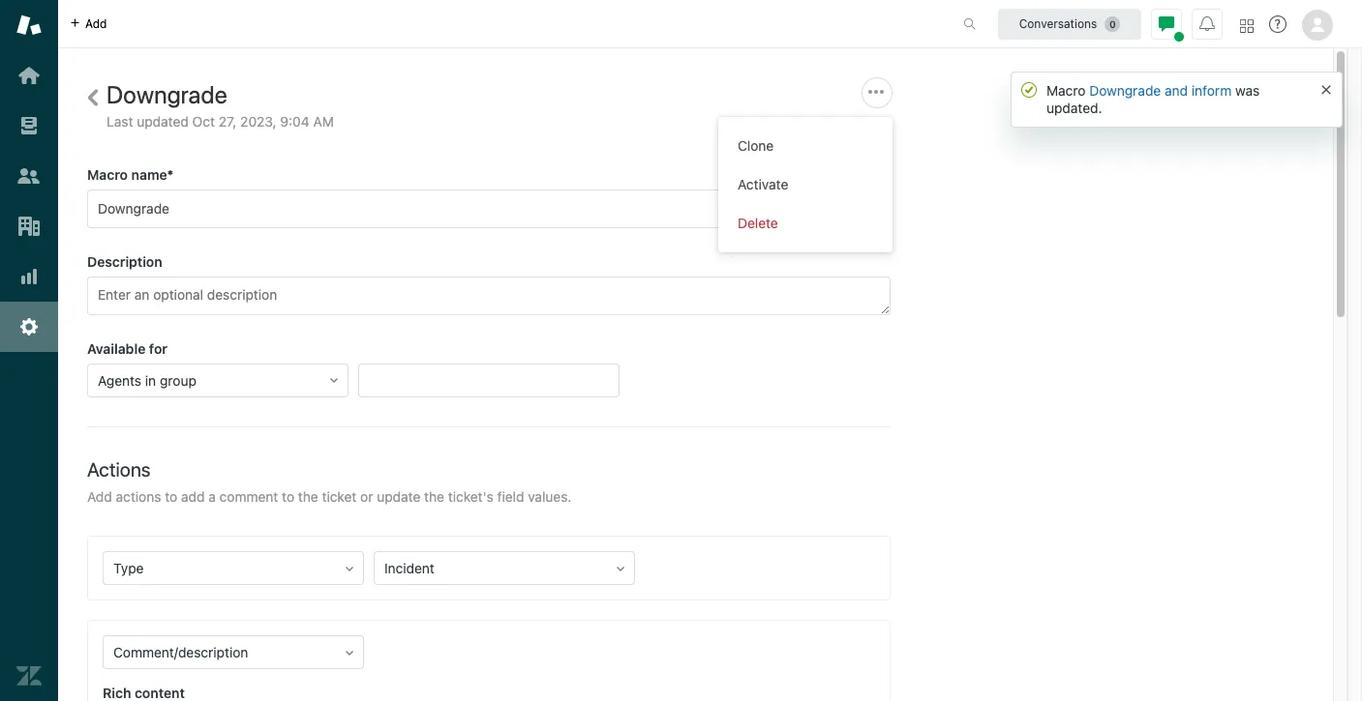 Task type: describe. For each thing, give the bounding box(es) containing it.
downgrade and inform link
[[1089, 82, 1232, 99]]

× button
[[1321, 76, 1332, 99]]

views image
[[16, 113, 42, 138]]

zendesk products image
[[1240, 19, 1254, 32]]

conversations
[[1019, 16, 1097, 30]]

macro
[[1047, 82, 1086, 99]]

updated.
[[1047, 100, 1102, 116]]

main element
[[0, 0, 58, 702]]

get help image
[[1269, 15, 1287, 33]]



Task type: vqa. For each thing, say whether or not it's contained in the screenshot.
2nd THE NEW from right
no



Task type: locate. For each thing, give the bounding box(es) containing it.
zendesk image
[[16, 664, 42, 689]]

add
[[85, 16, 107, 30]]

admin image
[[16, 315, 42, 340]]

was updated.
[[1047, 82, 1260, 116]]

zendesk support image
[[16, 13, 42, 38]]

button displays agent's chat status as online. image
[[1159, 16, 1174, 31]]

add button
[[58, 0, 119, 47]]

was
[[1235, 82, 1260, 99]]

conversations button
[[998, 8, 1142, 39]]

and
[[1165, 82, 1188, 99]]

downgrade
[[1089, 82, 1161, 99]]

customers image
[[16, 164, 42, 189]]

macro downgrade and inform
[[1047, 82, 1232, 99]]

get started image
[[16, 63, 42, 88]]

reporting image
[[16, 264, 42, 289]]

×
[[1321, 76, 1332, 99]]

organizations image
[[16, 214, 42, 239]]

inform
[[1192, 82, 1232, 99]]

notifications image
[[1200, 16, 1215, 31]]



